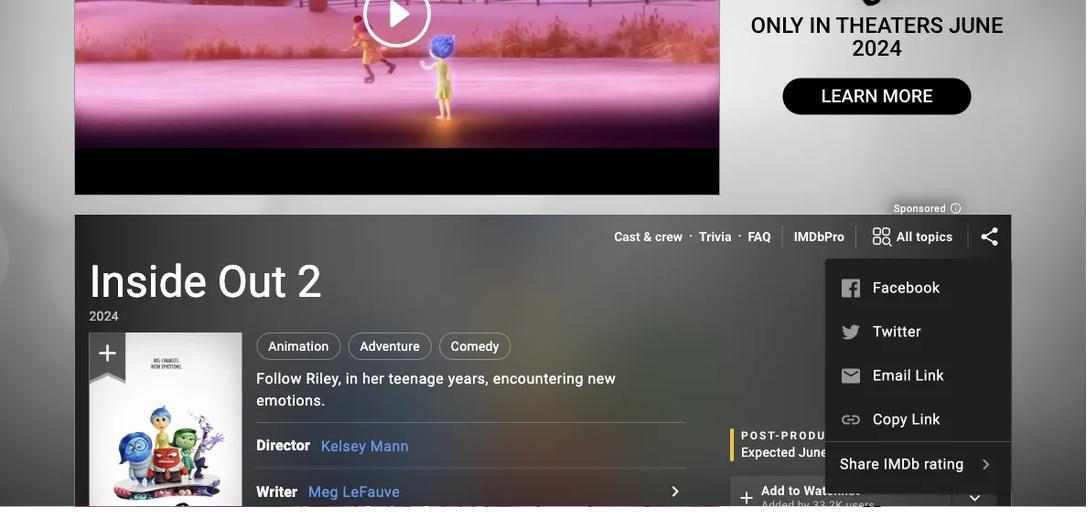 Task type: vqa. For each thing, say whether or not it's contained in the screenshot.
from $9.99
no



Task type: locate. For each thing, give the bounding box(es) containing it.
watchlist
[[804, 484, 860, 499]]

trivia button
[[699, 228, 732, 247]]

kelsey mann button
[[321, 439, 409, 456]]

to
[[789, 484, 801, 499]]

link inside menu item
[[912, 412, 941, 429]]

writer button
[[257, 482, 308, 504]]

link image
[[840, 410, 862, 432]]

emotions.
[[257, 393, 326, 410]]

all topics button
[[856, 223, 968, 252]]

her
[[362, 371, 385, 388]]

2024
[[89, 309, 119, 324], [852, 446, 882, 461]]

group
[[89, 334, 242, 508]]

animation button
[[257, 334, 341, 361]]

link right the email
[[916, 368, 944, 385]]

twitter
[[873, 324, 921, 341]]

2024 button
[[89, 308, 119, 326]]

0 horizontal spatial 2024
[[89, 309, 119, 324]]

email image
[[840, 366, 862, 388]]

link right the copy
[[912, 412, 941, 429]]

meg
[[308, 485, 339, 502]]

email link
[[873, 368, 944, 385]]

2024 inside post-production expected june 14, 2024
[[852, 446, 882, 461]]

new
[[588, 371, 616, 388]]

all
[[897, 230, 913, 245]]

14
[[906, 287, 928, 309]]

years,
[[448, 371, 489, 388]]

add to watchlist button
[[730, 477, 951, 508]]

2024 inside inside out 2 2024
[[89, 309, 119, 324]]

2024 right 14,
[[852, 446, 882, 461]]

1 horizontal spatial 2024
[[852, 446, 882, 461]]

link
[[916, 368, 944, 385], [912, 412, 941, 429]]

2024 down inside
[[89, 309, 119, 324]]

see full cast and crew element
[[257, 436, 321, 458]]

share on social media image
[[979, 227, 1001, 248]]

menu containing facebook
[[825, 267, 1012, 487]]

out
[[218, 257, 286, 308]]

0 vertical spatial 2024
[[89, 309, 119, 324]]

facebook link
[[825, 267, 1012, 311]]

1 vertical spatial 2024
[[852, 446, 882, 461]]

link for copy link
[[912, 412, 941, 429]]

0 vertical spatial link
[[916, 368, 944, 385]]

facebook
[[873, 280, 940, 297]]

topics
[[916, 230, 953, 245]]

comedy button
[[439, 334, 511, 361]]

in
[[346, 371, 358, 388]]

inside out 2 2024
[[89, 257, 322, 324]]

faq button
[[748, 228, 771, 247]]

kelsey mann
[[321, 439, 409, 456]]

teenage
[[389, 371, 444, 388]]

adventure
[[360, 340, 420, 355]]

share
[[840, 457, 880, 474]]

1 vertical spatial link
[[912, 412, 941, 429]]

menu
[[825, 267, 1012, 487]]



Task type: describe. For each thing, give the bounding box(es) containing it.
2,433
[[948, 290, 986, 307]]

follow riley, in her teenage years, encountering new emotions.
[[257, 371, 616, 410]]

copy link menu item
[[825, 399, 1012, 442]]

email
[[873, 368, 911, 385]]

cast & crew
[[614, 230, 683, 245]]

kelsey
[[321, 439, 366, 456]]

email link link
[[825, 355, 1012, 399]]

comedy
[[451, 340, 499, 355]]

copy
[[873, 412, 908, 429]]

imdbpro
[[794, 230, 845, 245]]

&
[[644, 230, 652, 245]]

meg lefauve button
[[308, 485, 400, 502]]

follow
[[257, 371, 302, 388]]

rating
[[924, 457, 964, 474]]

imdbpro button
[[794, 228, 845, 247]]

june
[[799, 446, 828, 461]]

see full cast and crew image
[[664, 482, 686, 504]]

all topics
[[897, 230, 953, 245]]

facebook image
[[840, 278, 862, 300]]

copy link
[[873, 412, 941, 429]]

cast
[[614, 230, 640, 245]]

add image
[[736, 488, 758, 508]]

twitter link
[[825, 311, 1012, 355]]

14,
[[831, 446, 849, 461]]

twitter image
[[840, 322, 862, 344]]

mann
[[370, 439, 409, 456]]

arrow drop up image
[[930, 287, 952, 309]]

share imdb rating link
[[825, 443, 1012, 487]]

add title to another list image
[[964, 488, 986, 508]]

director
[[257, 438, 310, 455]]

2
[[297, 257, 322, 308]]

cast & crew button
[[614, 228, 683, 247]]

inside
[[89, 257, 207, 308]]

faq
[[748, 230, 771, 245]]

post-production expected june 14, 2024
[[741, 431, 882, 461]]

encountering
[[493, 371, 584, 388]]

link for email link
[[916, 368, 944, 385]]

chevron right image
[[975, 455, 997, 477]]

expected
[[741, 446, 796, 461]]

writer
[[257, 484, 297, 501]]

sponsored
[[894, 204, 949, 215]]

trivia
[[699, 230, 732, 245]]

adventure button
[[348, 334, 432, 361]]

meg lefauve
[[308, 485, 400, 502]]

animation
[[268, 340, 329, 355]]

share imdb rating
[[840, 457, 964, 474]]

imdb
[[884, 457, 920, 474]]

post-
[[741, 431, 781, 443]]

categories image
[[871, 227, 893, 248]]

lewis black, tony hale, liza lapira, amy poehler, phyllis smith, and maya hawke in inside out 2 (2024) image
[[89, 334, 242, 508]]

add to watchlist
[[761, 484, 860, 499]]

lefauve
[[343, 485, 400, 502]]

add
[[761, 484, 785, 499]]

crew
[[655, 230, 683, 245]]

riley,
[[306, 371, 342, 388]]

production
[[781, 431, 868, 443]]



